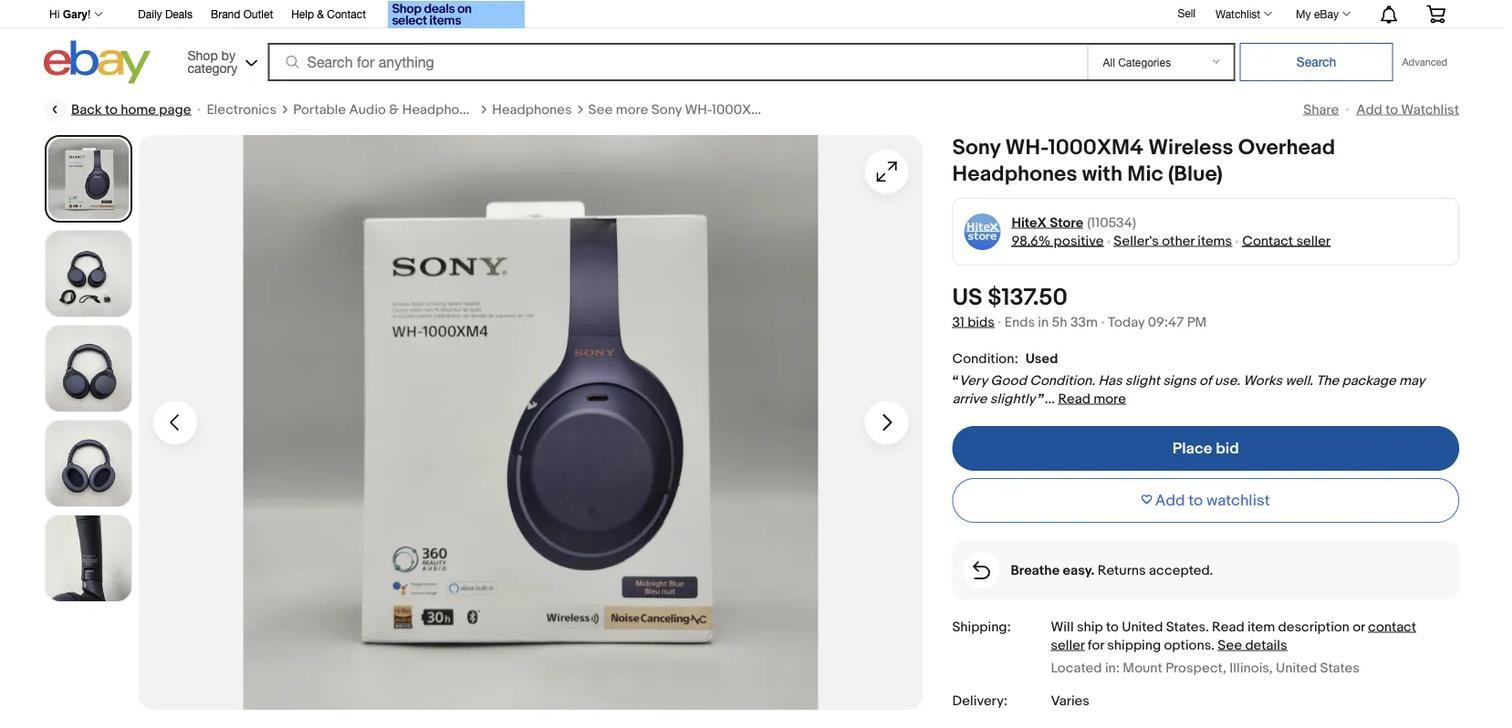 Task type: vqa. For each thing, say whether or not it's contained in the screenshot.
Girl
no



Task type: locate. For each thing, give the bounding box(es) containing it.
98.6%
[[1012, 233, 1051, 249]]

1 horizontal spatial seller
[[1297, 233, 1331, 249]]

0 horizontal spatial united
[[1122, 619, 1163, 635]]

1 vertical spatial add
[[1155, 491, 1185, 510]]

picture 1 of 5 image
[[47, 137, 131, 221]]

brand outlet link
[[211, 5, 273, 25]]

read down condition.
[[1058, 391, 1091, 407]]

your shopping cart image
[[1426, 5, 1447, 23]]

1000xm4 up the (110534)
[[1048, 135, 1144, 161]]

0 vertical spatial watchlist
[[1216, 7, 1261, 20]]

add inside button
[[1155, 491, 1185, 510]]

sell
[[1178, 6, 1196, 19]]

1 horizontal spatial more
[[1094, 391, 1126, 407]]

1 horizontal spatial read
[[1212, 619, 1245, 635]]

may
[[1399, 372, 1425, 389]]

prospect,
[[1166, 660, 1227, 677]]

& right help
[[317, 8, 324, 21]]

shipping
[[1108, 637, 1161, 654]]

see right '.' on the bottom right
[[1218, 637, 1242, 654]]

0 horizontal spatial sony
[[651, 101, 682, 118]]

0 horizontal spatial seller
[[1051, 637, 1085, 654]]

for
[[1088, 637, 1104, 654]]

add for add to watchlist
[[1155, 491, 1185, 510]]

brand outlet
[[211, 8, 273, 21]]

delivery:
[[952, 693, 1008, 710]]

1 vertical spatial wh-
[[1006, 135, 1048, 161]]

1 vertical spatial more
[[1094, 391, 1126, 407]]

electronics link
[[207, 100, 277, 119]]

None submit
[[1240, 43, 1393, 81]]

or
[[1353, 619, 1365, 635]]

in:
[[1105, 660, 1120, 677]]

more down search for anything text field at top
[[616, 101, 648, 118]]

works
[[1244, 372, 1283, 389]]

contact seller
[[1051, 619, 1417, 654]]

1 vertical spatial seller
[[1051, 637, 1085, 654]]

0 horizontal spatial &
[[317, 8, 324, 21]]

to right 'ship'
[[1106, 619, 1119, 635]]

united up shipping
[[1122, 619, 1163, 635]]

wh- inside sony wh-1000xm4 wireless overhead headphones with mic (blue)
[[1006, 135, 1048, 161]]

see right the headphones link
[[588, 101, 613, 118]]

more
[[616, 101, 648, 118], [1094, 391, 1126, 407]]

sony wh-1000xm4 wireless overhead headphones with mic (blue) - picture 1 of 5 image
[[139, 135, 923, 710]]

back to home page
[[71, 101, 191, 118]]

1 horizontal spatial contact
[[1243, 233, 1294, 249]]

help & contact
[[291, 8, 366, 21]]

contact
[[1368, 619, 1417, 635]]

1 horizontal spatial wh-
[[1006, 135, 1048, 161]]

add down place
[[1155, 491, 1185, 510]]

to inside button
[[1189, 491, 1203, 510]]

0 horizontal spatial contact
[[327, 8, 366, 21]]

-
[[914, 101, 920, 118]]

arrive
[[952, 391, 987, 407]]

wh- down search for anything text field at top
[[685, 101, 712, 118]]

for shipping options . see details
[[1085, 637, 1288, 654]]

united down details
[[1276, 660, 1317, 677]]

wireless inside sony wh-1000xm4 wireless overhead headphones with mic (blue)
[[1149, 135, 1234, 161]]

& right audio
[[389, 101, 399, 118]]

31 bids link
[[952, 314, 995, 330]]

overhead
[[1238, 135, 1335, 161]]

get an extra 15% off image
[[388, 1, 525, 28]]

pm
[[1187, 314, 1207, 330]]

place
[[1173, 439, 1213, 458]]

1 vertical spatial 1000xm4
[[1048, 135, 1144, 161]]

1 horizontal spatial sony
[[952, 135, 1001, 161]]

1 horizontal spatial 1000xm4
[[1048, 135, 1144, 161]]

picture 3 of 5 image
[[46, 326, 131, 412]]

"
[[952, 372, 959, 389]]

mic
[[1128, 161, 1164, 187]]

0 horizontal spatial read
[[1058, 391, 1091, 407]]

1 vertical spatial sony
[[952, 135, 1001, 161]]

portable
[[293, 101, 346, 118]]

today
[[1108, 314, 1145, 330]]

1 horizontal spatial add
[[1357, 101, 1383, 118]]

&
[[317, 8, 324, 21], [389, 101, 399, 118]]

5h
[[1052, 314, 1068, 330]]

1 vertical spatial wireless
[[1149, 135, 1234, 161]]

watchlist right sell link
[[1216, 7, 1261, 20]]

1 vertical spatial read
[[1212, 619, 1245, 635]]

33m
[[1071, 314, 1098, 330]]

1 vertical spatial united
[[1276, 660, 1317, 677]]

outlet
[[243, 8, 273, 21]]

(110534)
[[1087, 215, 1136, 231]]

ship
[[1077, 619, 1103, 635]]

to
[[105, 101, 118, 118], [1386, 101, 1398, 118], [1189, 491, 1203, 510], [1106, 619, 1119, 635]]

contact right 'items'
[[1243, 233, 1294, 249]]

to inside 'link'
[[105, 101, 118, 118]]

hitex store image
[[964, 213, 1001, 251]]

0 vertical spatial sony
[[651, 101, 682, 118]]

1 vertical spatial contact
[[1243, 233, 1294, 249]]

wh- up hitex on the top right of the page
[[1006, 135, 1048, 161]]

more down 'has'
[[1094, 391, 1126, 407]]

signs
[[1163, 372, 1196, 389]]

0 vertical spatial seller
[[1297, 233, 1331, 249]]

0 vertical spatial &
[[317, 8, 324, 21]]

watchlist
[[1216, 7, 1261, 20], [1402, 101, 1460, 118]]

0 horizontal spatial add
[[1155, 491, 1185, 510]]

good
[[991, 372, 1027, 389]]

illinois,
[[1230, 660, 1273, 677]]

1 horizontal spatial watchlist
[[1402, 101, 1460, 118]]

sony down 'midnight...'
[[952, 135, 1001, 161]]

located
[[1051, 660, 1102, 677]]

contact right help
[[327, 8, 366, 21]]

easy.
[[1063, 562, 1095, 579]]

1 vertical spatial watchlist
[[1402, 101, 1460, 118]]

today 09:47 pm
[[1108, 314, 1207, 330]]

to for home
[[105, 101, 118, 118]]

hitex store link
[[1012, 214, 1084, 232]]

" very good condition. has slight signs of use. works well. the package may arrive slightly
[[952, 372, 1425, 407]]

use.
[[1215, 372, 1240, 389]]

add to watchlist
[[1155, 491, 1270, 510]]

watchlist down advanced
[[1402, 101, 1460, 118]]

details
[[1245, 637, 1288, 654]]

share
[[1304, 101, 1339, 118]]

0 vertical spatial more
[[616, 101, 648, 118]]

contact
[[327, 8, 366, 21], [1243, 233, 1294, 249]]

condition:
[[952, 351, 1018, 367]]

to right back
[[105, 101, 118, 118]]

1 vertical spatial see
[[1218, 637, 1242, 654]]

1 horizontal spatial see
[[1218, 637, 1242, 654]]

hitex
[[1012, 215, 1047, 231]]

read
[[1058, 391, 1091, 407], [1212, 619, 1245, 635]]

Search for anything text field
[[271, 45, 1084, 79]]

will
[[1051, 619, 1074, 635]]

to left watchlist
[[1189, 491, 1203, 510]]

1 horizontal spatial wireless
[[1149, 135, 1234, 161]]

0 vertical spatial read
[[1058, 391, 1091, 407]]

0 horizontal spatial 1000xm4
[[712, 101, 772, 118]]

read up '.' on the bottom right
[[1212, 619, 1245, 635]]

0 vertical spatial add
[[1357, 101, 1383, 118]]

my ebay link
[[1286, 3, 1359, 25]]

0 vertical spatial contact
[[327, 8, 366, 21]]

daily
[[138, 8, 162, 21]]

hi gary !
[[49, 8, 91, 21]]

wireless
[[775, 101, 828, 118], [1149, 135, 1234, 161]]

sony down search for anything text field at top
[[651, 101, 682, 118]]

seller
[[1297, 233, 1331, 249], [1051, 637, 1085, 654]]

09:47
[[1148, 314, 1184, 330]]

1000xm4 down shop by category banner
[[712, 101, 772, 118]]

1 horizontal spatial &
[[389, 101, 399, 118]]

to down advanced link
[[1386, 101, 1398, 118]]

see details link
[[1218, 637, 1288, 654]]

"
[[1038, 391, 1045, 407]]

0 horizontal spatial see
[[588, 101, 613, 118]]

of
[[1199, 372, 1212, 389]]

brand
[[211, 8, 240, 21]]

98.6% positive
[[1012, 233, 1104, 249]]

1 horizontal spatial united
[[1276, 660, 1317, 677]]

shop by category button
[[179, 41, 262, 80]]

0 horizontal spatial wh-
[[685, 101, 712, 118]]

0 horizontal spatial watchlist
[[1216, 7, 1261, 20]]

...
[[1045, 391, 1055, 407]]

picture 2 of 5 image
[[46, 231, 131, 317]]

add for add to watchlist
[[1357, 101, 1383, 118]]

contact inside account navigation
[[327, 8, 366, 21]]

with details__icon image
[[973, 561, 990, 580]]

picture 4 of 5 image
[[46, 421, 131, 507]]

varies
[[1051, 693, 1090, 710]]

seller inside "contact seller"
[[1051, 637, 1085, 654]]

0 horizontal spatial wireless
[[775, 101, 828, 118]]

1000xm4
[[712, 101, 772, 118], [1048, 135, 1144, 161]]

condition.
[[1030, 372, 1095, 389]]

see more sony wh-1000xm4 wireless headphones - midnight... link
[[588, 100, 988, 119]]

add right share button
[[1357, 101, 1383, 118]]

sell link
[[1170, 6, 1204, 19]]



Task type: describe. For each thing, give the bounding box(es) containing it.
ends
[[1005, 314, 1035, 330]]

item
[[1248, 619, 1275, 635]]

shop by category banner
[[39, 0, 1460, 89]]

place bid button
[[952, 426, 1460, 471]]

31 bids
[[952, 314, 995, 330]]

very
[[959, 372, 988, 389]]

breathe
[[1011, 562, 1060, 579]]

in
[[1038, 314, 1049, 330]]

shop
[[188, 47, 218, 63]]

0 vertical spatial wh-
[[685, 101, 712, 118]]

seller's other items
[[1114, 233, 1232, 249]]

$137.50
[[988, 284, 1068, 312]]

0 vertical spatial see
[[588, 101, 613, 118]]

to for watchlist
[[1189, 491, 1203, 510]]

daily deals
[[138, 8, 193, 21]]

0 horizontal spatial more
[[616, 101, 648, 118]]

bid
[[1216, 439, 1239, 458]]

condition: used
[[952, 350, 1058, 367]]

picture 5 of 5 image
[[46, 516, 131, 602]]

slightly
[[990, 391, 1035, 407]]

my ebay
[[1296, 7, 1339, 20]]

package
[[1342, 372, 1396, 389]]

headphones inside sony wh-1000xm4 wireless overhead headphones with mic (blue)
[[952, 161, 1078, 187]]

!
[[88, 8, 91, 21]]

used
[[1026, 350, 1058, 367]]

add to watchlist link
[[1357, 101, 1460, 118]]

the
[[1317, 372, 1339, 389]]

place bid
[[1173, 439, 1239, 458]]

deals
[[165, 8, 193, 21]]

0 vertical spatial united
[[1122, 619, 1163, 635]]

shop by category
[[188, 47, 238, 75]]

" ... read more
[[1038, 391, 1126, 407]]

& inside account navigation
[[317, 8, 324, 21]]

hi
[[49, 8, 60, 21]]

bids
[[968, 314, 995, 330]]

ebay
[[1314, 7, 1339, 20]]

help
[[291, 8, 314, 21]]

back
[[71, 101, 102, 118]]

electronics
[[207, 101, 277, 118]]

states
[[1320, 660, 1360, 677]]

1 vertical spatial &
[[389, 101, 399, 118]]

us $137.50
[[952, 284, 1068, 312]]

accepted.
[[1149, 562, 1213, 579]]

none submit inside shop by category banner
[[1240, 43, 1393, 81]]

portable audio & headphones
[[293, 101, 482, 118]]

read more link
[[1058, 391, 1126, 407]]

seller for contact seller
[[1051, 637, 1085, 654]]

audio
[[349, 101, 386, 118]]

seller for contact seller
[[1297, 233, 1331, 249]]

0 vertical spatial wireless
[[775, 101, 828, 118]]

states.
[[1166, 619, 1209, 635]]

items
[[1198, 233, 1232, 249]]

store
[[1050, 215, 1084, 231]]

account navigation
[[39, 0, 1460, 31]]

with
[[1082, 161, 1123, 187]]

watchlist
[[1207, 491, 1270, 510]]

portable audio & headphones link
[[293, 100, 482, 119]]

.
[[1212, 637, 1215, 654]]

0 vertical spatial 1000xm4
[[712, 101, 772, 118]]

has
[[1099, 372, 1122, 389]]

description
[[1278, 619, 1350, 635]]

watchlist inside watchlist link
[[1216, 7, 1261, 20]]

add to watchlist button
[[952, 478, 1460, 523]]

sony wh-1000xm4 wireless overhead headphones with mic (blue)
[[952, 135, 1335, 187]]

advanced
[[1403, 56, 1448, 68]]

mount
[[1123, 660, 1163, 677]]

gary
[[63, 8, 88, 21]]

sony inside sony wh-1000xm4 wireless overhead headphones with mic (blue)
[[952, 135, 1001, 161]]

headphones link
[[492, 100, 572, 119]]

1000xm4 inside sony wh-1000xm4 wireless overhead headphones with mic (blue)
[[1048, 135, 1144, 161]]

31
[[952, 314, 965, 330]]

seller's
[[1114, 233, 1159, 249]]

add to watchlist
[[1357, 101, 1460, 118]]

category
[[188, 60, 238, 75]]

back to home page link
[[44, 99, 191, 120]]

to for watchlist
[[1386, 101, 1398, 118]]

help & contact link
[[291, 5, 366, 25]]

midnight...
[[923, 101, 988, 118]]

daily deals link
[[138, 5, 193, 25]]

seller's other items link
[[1114, 233, 1232, 249]]

my
[[1296, 7, 1311, 20]]

well.
[[1286, 372, 1313, 389]]

contact seller link
[[1051, 619, 1417, 654]]

other
[[1162, 233, 1195, 249]]



